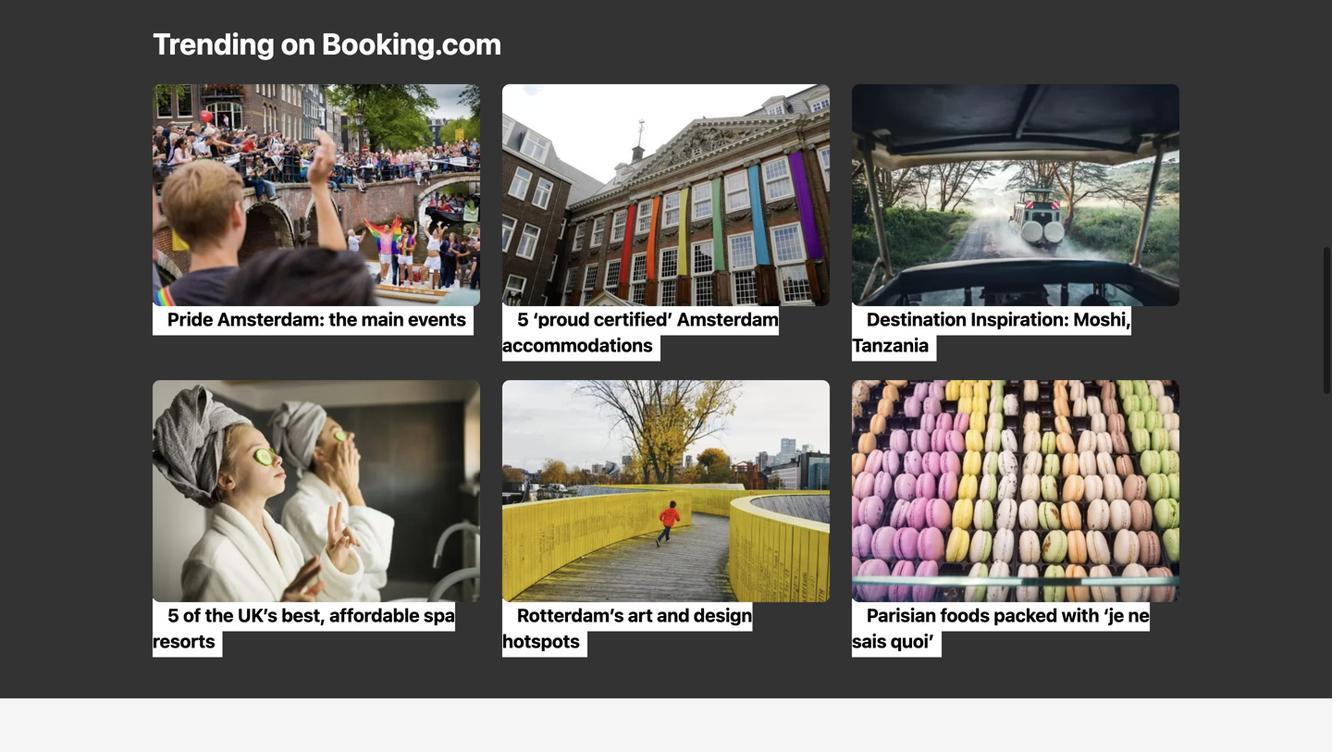 Task type: describe. For each thing, give the bounding box(es) containing it.
amsterdam:
[[217, 308, 325, 330]]

parisian foods packed with 'je ne sais quoi' link
[[852, 380, 1180, 658]]

pride amsterdam: the main events image
[[153, 84, 480, 306]]

'proud
[[533, 308, 590, 330]]

rotterdam's art and design hotspots link
[[503, 380, 830, 658]]

best,
[[282, 604, 326, 626]]

5 'proud certified' amsterdam accommodations image
[[503, 84, 830, 306]]

booking.com
[[322, 26, 502, 61]]

hotspots
[[503, 630, 580, 652]]

destination inspiration: moshi, tanzania image
[[852, 84, 1180, 306]]

5 of the uk's best, affordable spa resorts link
[[153, 380, 480, 658]]

'je
[[1104, 604, 1125, 626]]

5 'proud certified' amsterdam accommodations
[[503, 308, 779, 356]]

art
[[628, 604, 653, 626]]

5 'proud certified' amsterdam accommodations link
[[503, 84, 830, 361]]

ne
[[1129, 604, 1150, 626]]

the for of
[[205, 604, 234, 626]]

main
[[362, 308, 404, 330]]

of
[[183, 604, 201, 626]]

certified'
[[594, 308, 673, 330]]

rotterdam's art and design hotspots image
[[503, 380, 830, 603]]

inspiration:
[[971, 308, 1070, 330]]

packed
[[994, 604, 1058, 626]]

amsterdam
[[677, 308, 779, 330]]

parisian foods packed with 'je ne sais quoi' image
[[852, 380, 1180, 603]]



Task type: locate. For each thing, give the bounding box(es) containing it.
destination inspiration: moshi, tanzania link
[[852, 84, 1180, 361]]

the right the of
[[205, 604, 234, 626]]

the inside "link"
[[329, 308, 358, 330]]

rotterdam's art and design hotspots
[[503, 604, 753, 652]]

pride amsterdam: the main events
[[168, 308, 466, 330]]

pride
[[168, 308, 213, 330]]

5 of the uk's best, affordable spa resorts image
[[153, 380, 480, 603]]

5
[[517, 308, 529, 330], [168, 604, 179, 626]]

the for amsterdam:
[[329, 308, 358, 330]]

trending
[[153, 26, 275, 61]]

5 of the uk's best, affordable spa resorts
[[153, 604, 455, 652]]

resorts
[[153, 630, 215, 652]]

0 vertical spatial the
[[329, 308, 358, 330]]

0 horizontal spatial the
[[205, 604, 234, 626]]

moshi,
[[1074, 308, 1132, 330]]

destination
[[867, 308, 967, 330]]

affordable
[[330, 604, 420, 626]]

5 for of
[[168, 604, 179, 626]]

0 horizontal spatial 5
[[168, 604, 179, 626]]

the left 'main'
[[329, 308, 358, 330]]

quoi'
[[891, 630, 934, 652]]

5 inside 5 of the uk's best, affordable spa resorts
[[168, 604, 179, 626]]

the inside 5 of the uk's best, affordable spa resorts
[[205, 604, 234, 626]]

and
[[657, 604, 690, 626]]

trending on booking.com
[[153, 26, 502, 61]]

5 for 'proud
[[517, 308, 529, 330]]

with
[[1062, 604, 1100, 626]]

parisian
[[867, 604, 937, 626]]

accommodations
[[503, 334, 653, 356]]

tanzania
[[852, 334, 929, 356]]

pride amsterdam: the main events link
[[153, 84, 480, 336]]

uk's
[[238, 604, 278, 626]]

5 inside "5 'proud certified' amsterdam accommodations"
[[517, 308, 529, 330]]

design
[[694, 604, 753, 626]]

foods
[[941, 604, 990, 626]]

1 horizontal spatial the
[[329, 308, 358, 330]]

1 vertical spatial 5
[[168, 604, 179, 626]]

1 horizontal spatial 5
[[517, 308, 529, 330]]

sais
[[852, 630, 887, 652]]

5 left the of
[[168, 604, 179, 626]]

rotterdam's
[[517, 604, 624, 626]]

events
[[408, 308, 466, 330]]

1 vertical spatial the
[[205, 604, 234, 626]]

spa
[[424, 604, 455, 626]]

0 vertical spatial 5
[[517, 308, 529, 330]]

the
[[329, 308, 358, 330], [205, 604, 234, 626]]

parisian foods packed with 'je ne sais quoi'
[[852, 604, 1150, 652]]

destination inspiration: moshi, tanzania
[[852, 308, 1132, 356]]

5 left 'proud
[[517, 308, 529, 330]]

on
[[281, 26, 316, 61]]



Task type: vqa. For each thing, say whether or not it's contained in the screenshot.
6th AMERICA from the right
no



